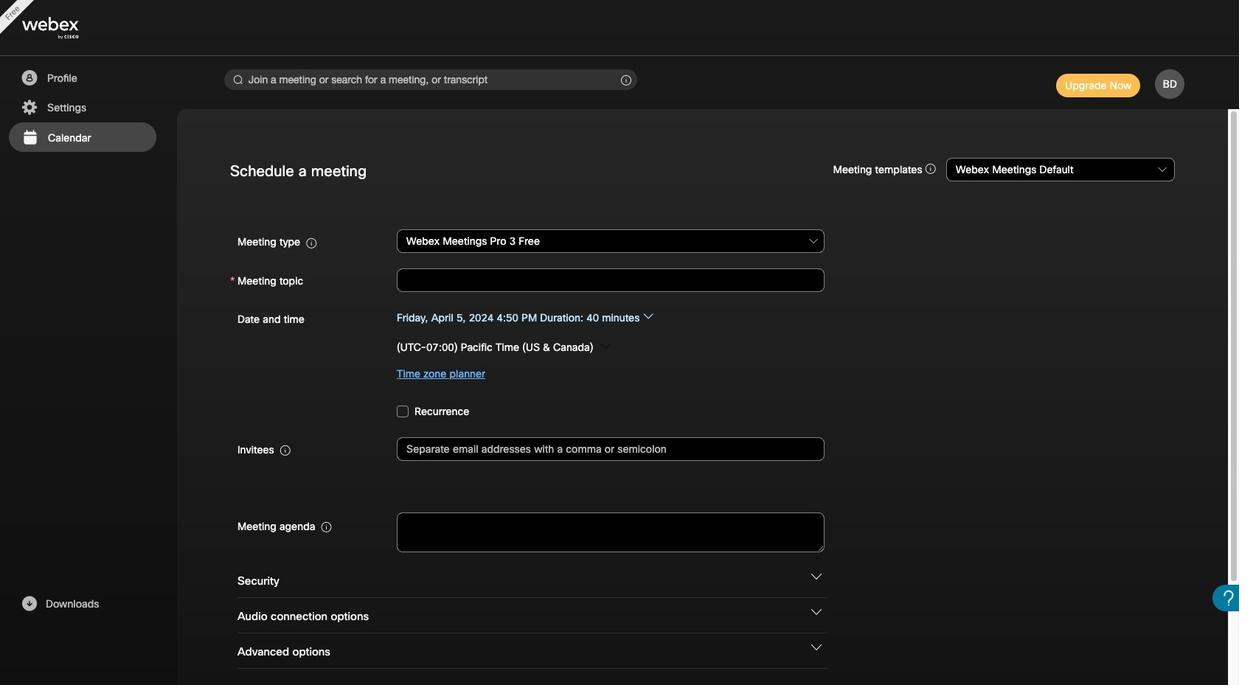 Task type: describe. For each thing, give the bounding box(es) containing it.
arrow image
[[600, 341, 611, 352]]

Invitees text field
[[397, 437, 825, 461]]

arrow image
[[643, 311, 653, 321]]

2 ng down image from the top
[[811, 607, 822, 617]]

1 ng down image from the top
[[811, 572, 822, 582]]



Task type: vqa. For each thing, say whether or not it's contained in the screenshot.
the mds check_bold icon
no



Task type: locate. For each thing, give the bounding box(es) containing it.
Join a meeting or search for a meeting, or transcript text field
[[224, 69, 637, 90]]

mds meetings_filled image
[[21, 129, 39, 147]]

group
[[230, 305, 1175, 387]]

mds people circle_filled image
[[20, 69, 38, 87]]

None text field
[[397, 268, 825, 292]]

0 vertical spatial ng down image
[[811, 572, 822, 582]]

ng down image
[[811, 572, 822, 582], [811, 607, 822, 617]]

None field
[[397, 228, 825, 255]]

cisco webex image
[[22, 17, 111, 39]]

1 vertical spatial ng down image
[[811, 607, 822, 617]]

banner
[[0, 0, 1239, 56]]

mds settings_filled image
[[20, 99, 38, 117]]

ng down image
[[811, 642, 822, 653]]

mds content download_filled image
[[20, 595, 38, 613]]

None text field
[[397, 513, 825, 552]]



